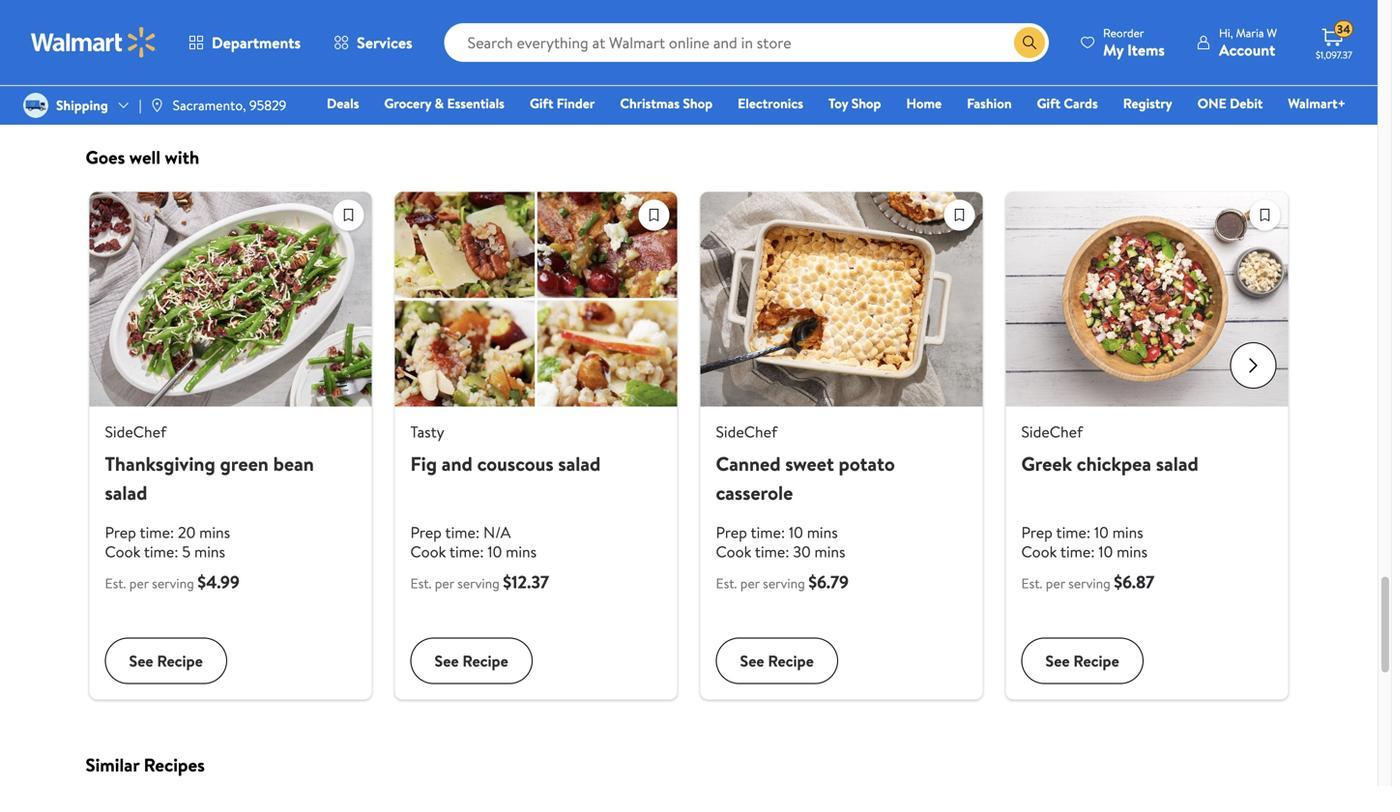 Task type: vqa. For each thing, say whether or not it's contained in the screenshot.
top 115
no



Task type: describe. For each thing, give the bounding box(es) containing it.
hi,
[[1220, 25, 1234, 41]]

fashion
[[968, 94, 1012, 113]]

stock
[[1140, 46, 1172, 65]]

recipe for sweet
[[768, 650, 814, 672]]

toy
[[829, 94, 849, 113]]

essentials
[[447, 94, 505, 113]]

electronics
[[738, 94, 804, 113]]

est. per serving $6.87
[[1022, 570, 1155, 594]]

$6.79
[[809, 570, 849, 594]]

search icon image
[[1023, 35, 1038, 50]]

30
[[794, 541, 811, 562]]

per for greek chickpea salad
[[1046, 574, 1066, 593]]

product group containing out of stock
[[1098, 0, 1270, 72]]

reorder
[[1104, 25, 1145, 41]]

account
[[1220, 39, 1276, 60]]

prep time: 20 mins cook time: 5 mins
[[105, 522, 230, 562]]

hi, maria w account
[[1220, 25, 1278, 60]]

prep time: 10 mins cook time: 10 mins
[[1022, 522, 1148, 562]]

gift for gift finder
[[530, 94, 554, 113]]

$12.37
[[503, 570, 550, 594]]

saved image for fig and couscous salad
[[640, 200, 669, 230]]

maria
[[1237, 25, 1265, 41]]

grocery & essentials link
[[376, 93, 514, 114]]

and
[[442, 450, 473, 477]]

goes well with
[[86, 145, 200, 170]]

cook for canned sweet potato casserole
[[716, 541, 752, 562]]

greek
[[1022, 450, 1073, 477]]

est. for greek chickpea salad
[[1022, 574, 1043, 593]]

gift cards
[[1038, 94, 1099, 113]]

toy shop
[[829, 94, 882, 113]]

services button
[[317, 19, 429, 66]]

est. per serving $6.79
[[716, 570, 849, 594]]

gift finder link
[[521, 93, 604, 114]]

walmart+ link
[[1280, 93, 1355, 114]]

95829
[[249, 96, 287, 115]]

see for greek chickpea salad
[[1046, 650, 1070, 672]]

prep for fig and couscous salad
[[411, 522, 442, 543]]

christmas shop
[[620, 94, 713, 113]]

items
[[1128, 39, 1166, 60]]

see recipe for greek chickpea salad
[[1046, 650, 1120, 672]]

prep for greek chickpea salad
[[1022, 522, 1053, 543]]

out
[[1098, 46, 1121, 65]]

est. for thanksgiving green bean salad
[[105, 574, 126, 593]]

well
[[129, 145, 161, 170]]

est. per serving $4.99
[[105, 570, 240, 594]]

see recipe for fig and couscous salad
[[435, 650, 509, 672]]

10 inside prep time: n/a cook time: 10 mins
[[488, 541, 502, 562]]

saved image for thanksgiving green bean salad
[[334, 200, 363, 230]]

fig and couscous salad
[[411, 450, 601, 477]]

2 horizontal spatial salad
[[1157, 450, 1199, 477]]

fig
[[411, 450, 437, 477]]

walmart+
[[1289, 94, 1347, 113]]

gift cards link
[[1029, 93, 1107, 114]]

with
[[165, 145, 200, 170]]

sacramento,
[[173, 96, 246, 115]]

departments button
[[172, 19, 317, 66]]

sacramento, 95829
[[173, 96, 287, 115]]

debit
[[1231, 94, 1264, 113]]

cards
[[1064, 94, 1099, 113]]

cook for thanksgiving green bean salad
[[105, 541, 141, 562]]

n/a
[[484, 522, 511, 543]]

bean
[[273, 450, 314, 477]]

christmas
[[620, 94, 680, 113]]

$6.87
[[1115, 570, 1155, 594]]

serving for and
[[458, 574, 500, 593]]

reorder my items
[[1104, 25, 1166, 60]]

grocery & essentials
[[385, 94, 505, 113]]

&
[[435, 94, 444, 113]]

departments
[[212, 32, 301, 53]]

greek chickpea salad image
[[1007, 192, 1289, 407]]

per for thanksgiving green bean salad
[[129, 574, 149, 593]]

prep time: n/a cook time: 10 mins
[[411, 522, 537, 562]]

salad for fig and couscous salad
[[559, 450, 601, 477]]

est. for fig and couscous salad
[[411, 574, 432, 593]]

salad for thanksgiving green bean salad
[[105, 479, 147, 506]]

see for canned sweet potato casserole
[[741, 650, 765, 672]]

est. for canned sweet potato casserole
[[716, 574, 737, 593]]

$4.99
[[198, 570, 240, 594]]

fig and couscous salad image
[[395, 192, 678, 407]]

shop for toy shop
[[852, 94, 882, 113]]

saved image for canned sweet potato casserole
[[946, 200, 975, 230]]

434
[[167, 14, 187, 30]]

gift finder
[[530, 94, 595, 113]]

home
[[907, 94, 942, 113]]

registry link
[[1115, 93, 1182, 114]]



Task type: locate. For each thing, give the bounding box(es) containing it.
couscous
[[477, 450, 554, 477]]

est. inside est. per serving $6.79
[[716, 574, 737, 593]]

1 est. from the left
[[105, 574, 126, 593]]

est. down "prep time: 20 mins cook time: 5 mins"
[[105, 574, 126, 593]]

3 sidechef from the left
[[1022, 421, 1084, 442]]

product group containing 305
[[701, 0, 872, 72]]

2 recipe from the left
[[463, 650, 509, 672]]

salad right chickpea
[[1157, 450, 1199, 477]]

cook inside prep time: 10 mins cook time: 10 mins
[[1022, 541, 1058, 562]]

prep down fig
[[411, 522, 442, 543]]

canned
[[716, 450, 781, 477]]

34
[[1338, 21, 1351, 37]]

3 prep from the left
[[716, 522, 748, 543]]

see recipe
[[129, 650, 203, 672], [435, 650, 509, 672], [741, 650, 814, 672], [1046, 650, 1120, 672]]

4 prep from the left
[[1022, 522, 1053, 543]]

per inside est. per serving $6.79
[[741, 574, 760, 593]]

1 sidechef from the left
[[105, 421, 166, 442]]

Walmart Site-Wide search field
[[445, 23, 1050, 62]]

see down est. per serving $4.99 at bottom left
[[129, 650, 153, 672]]

prep inside "prep time: 20 mins cook time: 5 mins"
[[105, 522, 136, 543]]

per down prep time: n/a cook time: 10 mins
[[435, 574, 454, 593]]

est. per serving $12.37
[[411, 570, 550, 594]]

fashion link
[[959, 93, 1021, 114]]

 image
[[23, 93, 48, 118]]

1 per from the left
[[129, 574, 149, 593]]

see down est. per serving $6.87
[[1046, 650, 1070, 672]]

thanksgiving
[[105, 450, 215, 477]]

2 saved image from the left
[[946, 200, 975, 230]]

recipe for green
[[157, 650, 203, 672]]

1 saved image from the left
[[640, 200, 669, 230]]

1 horizontal spatial saved image
[[1251, 200, 1280, 230]]

cook inside prep time: n/a cook time: 10 mins
[[411, 541, 446, 562]]

salad down thanksgiving
[[105, 479, 147, 506]]

2 shop from the left
[[852, 94, 882, 113]]

1 horizontal spatial gift
[[1038, 94, 1061, 113]]

product group containing 146
[[502, 0, 674, 72]]

2 product group from the left
[[701, 0, 872, 72]]

see down est. per serving $12.37
[[435, 650, 459, 672]]

0 horizontal spatial saved image
[[640, 200, 669, 230]]

3 see recipe from the left
[[741, 650, 814, 672]]

w
[[1268, 25, 1278, 41]]

1 saved image from the left
[[334, 200, 363, 230]]

greek chickpea salad
[[1022, 450, 1199, 477]]

2 gift from the left
[[1038, 94, 1061, 113]]

3 recipe from the left
[[768, 650, 814, 672]]

recipes
[[144, 753, 205, 778]]

2 est. from the left
[[411, 574, 432, 593]]

cook
[[105, 541, 141, 562], [411, 541, 446, 562], [716, 541, 752, 562], [1022, 541, 1058, 562]]

time:
[[140, 522, 174, 543], [445, 522, 480, 543], [751, 522, 786, 543], [1057, 522, 1091, 543], [144, 541, 179, 562], [450, 541, 484, 562], [755, 541, 790, 562], [1061, 541, 1096, 562]]

gift inside gift finder link
[[530, 94, 554, 113]]

cook up est. per serving $4.99 at bottom left
[[105, 541, 141, 562]]

grocery
[[385, 94, 432, 113]]

out of stock
[[1098, 46, 1172, 65]]

recipe
[[157, 650, 203, 672], [463, 650, 509, 672], [768, 650, 814, 672], [1074, 650, 1120, 672]]

serving for green
[[152, 574, 194, 593]]

services
[[357, 32, 413, 53]]

sidechef for greek
[[1022, 421, 1084, 442]]

1 shop from the left
[[683, 94, 713, 113]]

est. down prep time: n/a cook time: 10 mins
[[411, 574, 432, 593]]

gift left finder
[[530, 94, 554, 113]]

see recipe down est. per serving $6.79
[[741, 650, 814, 672]]

thanksgiving green bean salad
[[105, 450, 314, 506]]

recipe down est. per serving $12.37
[[463, 650, 509, 672]]

see
[[129, 650, 153, 672], [435, 650, 459, 672], [741, 650, 765, 672], [1046, 650, 1070, 672]]

299
[[961, 14, 980, 30]]

prep left "20"
[[105, 522, 136, 543]]

prep down greek
[[1022, 522, 1053, 543]]

see recipe down est. per serving $4.99 at bottom left
[[129, 650, 203, 672]]

per down "prep time: 20 mins cook time: 5 mins"
[[129, 574, 149, 593]]

2 see recipe from the left
[[435, 650, 509, 672]]

per for canned sweet potato casserole
[[741, 574, 760, 593]]

sidechef up greek
[[1022, 421, 1084, 442]]

mins
[[199, 522, 230, 543], [807, 522, 838, 543], [1113, 522, 1144, 543], [194, 541, 225, 562], [506, 541, 537, 562], [815, 541, 846, 562], [1117, 541, 1148, 562]]

4 est. from the left
[[1022, 574, 1043, 593]]

deals
[[327, 94, 359, 113]]

per inside est. per serving $6.87
[[1046, 574, 1066, 593]]

2 horizontal spatial sidechef
[[1022, 421, 1084, 442]]

see recipe for canned sweet potato casserole
[[741, 650, 814, 672]]

serving
[[152, 574, 194, 593], [458, 574, 500, 593], [763, 574, 806, 593], [1069, 574, 1111, 593]]

per inside est. per serving $4.99
[[129, 574, 149, 593]]

per down prep time: 10 mins cook time: 30 mins
[[741, 574, 760, 593]]

cook up est. per serving $12.37
[[411, 541, 446, 562]]

cook up est. per serving $6.87
[[1022, 541, 1058, 562]]

2 saved image from the left
[[1251, 200, 1280, 230]]

0 horizontal spatial shop
[[683, 94, 713, 113]]

1 horizontal spatial sidechef
[[716, 421, 778, 442]]

3 cook from the left
[[716, 541, 752, 562]]

see for thanksgiving green bean salad
[[129, 650, 153, 672]]

recipe for chickpea
[[1074, 650, 1120, 672]]

my
[[1104, 39, 1124, 60]]

serving inside est. per serving $6.79
[[763, 574, 806, 593]]

cook up est. per serving $6.79
[[716, 541, 752, 562]]

walmart image
[[31, 27, 157, 58]]

4 cook from the left
[[1022, 541, 1058, 562]]

shop right toy
[[852, 94, 882, 113]]

|
[[139, 96, 142, 115]]

gift inside gift cards link
[[1038, 94, 1061, 113]]

cook inside "prep time: 20 mins cook time: 5 mins"
[[105, 541, 141, 562]]

per down prep time: 10 mins cook time: 10 mins
[[1046, 574, 1066, 593]]

of
[[1125, 46, 1137, 65]]

see for fig and couscous salad
[[435, 650, 459, 672]]

2 per from the left
[[435, 574, 454, 593]]

see recipe down est. per serving $6.87
[[1046, 650, 1120, 672]]

shop
[[683, 94, 713, 113], [852, 94, 882, 113]]

green
[[220, 450, 269, 477]]

1 serving from the left
[[152, 574, 194, 593]]

serving inside est. per serving $4.99
[[152, 574, 194, 593]]

1 see recipe from the left
[[129, 650, 203, 672]]

see recipe down est. per serving $12.37
[[435, 650, 509, 672]]

3 serving from the left
[[763, 574, 806, 593]]

prep for thanksgiving green bean salad
[[105, 522, 136, 543]]

thanksgiving green bean salad image
[[89, 192, 372, 407]]

christmas shop link
[[612, 93, 722, 114]]

4 see from the left
[[1046, 650, 1070, 672]]

 image
[[150, 98, 165, 113]]

recipe down est. per serving $4.99 at bottom left
[[157, 650, 203, 672]]

shipping
[[56, 96, 108, 115]]

saved image
[[640, 200, 669, 230], [1251, 200, 1280, 230]]

gift
[[530, 94, 554, 113], [1038, 94, 1061, 113]]

registry
[[1124, 94, 1173, 113]]

4 serving from the left
[[1069, 574, 1111, 593]]

per for fig and couscous salad
[[435, 574, 454, 593]]

shop right christmas
[[683, 94, 713, 113]]

one debit link
[[1190, 93, 1272, 114]]

1 product group from the left
[[502, 0, 674, 72]]

tasty
[[411, 421, 445, 442]]

per inside est. per serving $12.37
[[435, 574, 454, 593]]

10 inside prep time: 10 mins cook time: 30 mins
[[789, 522, 804, 543]]

see down est. per serving $6.79
[[741, 650, 765, 672]]

serving for chickpea
[[1069, 574, 1111, 593]]

cook inside prep time: 10 mins cook time: 30 mins
[[716, 541, 752, 562]]

0 horizontal spatial sidechef
[[105, 421, 166, 442]]

est. down prep time: 10 mins cook time: 30 mins
[[716, 574, 737, 593]]

see recipe for thanksgiving green bean salad
[[129, 650, 203, 672]]

gift for gift cards
[[1038, 94, 1061, 113]]

sidechef up thanksgiving
[[105, 421, 166, 442]]

prep inside prep time: 10 mins cook time: 10 mins
[[1022, 522, 1053, 543]]

salad inside thanksgiving green bean salad
[[105, 479, 147, 506]]

1 see from the left
[[129, 650, 153, 672]]

1 recipe from the left
[[157, 650, 203, 672]]

3 product group from the left
[[899, 0, 1071, 72]]

20
[[178, 522, 196, 543]]

3 per from the left
[[741, 574, 760, 593]]

prep for canned sweet potato casserole
[[716, 522, 748, 543]]

prep
[[105, 522, 136, 543], [411, 522, 442, 543], [716, 522, 748, 543], [1022, 522, 1053, 543]]

cook for greek chickpea salad
[[1022, 541, 1058, 562]]

sidechef up canned
[[716, 421, 778, 442]]

2 prep from the left
[[411, 522, 442, 543]]

305
[[763, 14, 782, 30]]

gift left cards
[[1038, 94, 1061, 113]]

0 horizontal spatial salad
[[105, 479, 147, 506]]

goes
[[86, 145, 125, 170]]

canned sweet potato casserole
[[716, 450, 896, 506]]

similar recipes
[[86, 753, 205, 778]]

finder
[[557, 94, 595, 113]]

3 see from the left
[[741, 650, 765, 672]]

recipe down est. per serving $6.79
[[768, 650, 814, 672]]

saved image for greek chickpea salad
[[1251, 200, 1280, 230]]

prep down casserole
[[716, 522, 748, 543]]

salad
[[559, 450, 601, 477], [1157, 450, 1199, 477], [105, 479, 147, 506]]

1 horizontal spatial salad
[[559, 450, 601, 477]]

0 horizontal spatial saved image
[[334, 200, 363, 230]]

10
[[789, 522, 804, 543], [1095, 522, 1109, 543], [488, 541, 502, 562], [1099, 541, 1114, 562]]

potato
[[839, 450, 896, 477]]

2 serving from the left
[[458, 574, 500, 593]]

sidechef
[[105, 421, 166, 442], [716, 421, 778, 442], [1022, 421, 1084, 442]]

toy shop link
[[820, 93, 890, 114]]

4 per from the left
[[1046, 574, 1066, 593]]

recipe down est. per serving $6.87
[[1074, 650, 1120, 672]]

1 horizontal spatial saved image
[[946, 200, 975, 230]]

serving down 30
[[763, 574, 806, 593]]

serving down prep time: 10 mins cook time: 10 mins
[[1069, 574, 1111, 593]]

est.
[[105, 574, 126, 593], [411, 574, 432, 593], [716, 574, 737, 593], [1022, 574, 1043, 593]]

next slide of list image
[[1231, 343, 1277, 389]]

product group containing 299
[[899, 0, 1071, 72]]

2 sidechef from the left
[[716, 421, 778, 442]]

serving inside est. per serving $6.87
[[1069, 574, 1111, 593]]

saved image
[[334, 200, 363, 230], [946, 200, 975, 230]]

product group
[[502, 0, 674, 72], [701, 0, 872, 72], [899, 0, 1071, 72], [1098, 0, 1270, 72]]

est. inside est. per serving $4.99
[[105, 574, 126, 593]]

1 horizontal spatial shop
[[852, 94, 882, 113]]

1 gift from the left
[[530, 94, 554, 113]]

canned sweet potato casserole image
[[701, 192, 983, 407]]

shop for christmas shop
[[683, 94, 713, 113]]

1 prep from the left
[[105, 522, 136, 543]]

serving down prep time: n/a cook time: 10 mins
[[458, 574, 500, 593]]

casserole
[[716, 479, 794, 506]]

Search search field
[[445, 23, 1050, 62]]

est. inside est. per serving $6.87
[[1022, 574, 1043, 593]]

prep inside prep time: n/a cook time: 10 mins
[[411, 522, 442, 543]]

deals link
[[318, 93, 368, 114]]

1 cook from the left
[[105, 541, 141, 562]]

4 recipe from the left
[[1074, 650, 1120, 672]]

2 see from the left
[[435, 650, 459, 672]]

serving for sweet
[[763, 574, 806, 593]]

recipe for and
[[463, 650, 509, 672]]

one debit
[[1198, 94, 1264, 113]]

similar
[[86, 753, 139, 778]]

sweet
[[786, 450, 835, 477]]

electronics link
[[730, 93, 813, 114]]

$1,097.37
[[1317, 48, 1353, 61]]

sidechef for thanksgiving
[[105, 421, 166, 442]]

one
[[1198, 94, 1227, 113]]

prep time: 10 mins cook time: 30 mins
[[716, 522, 846, 562]]

5
[[182, 541, 191, 562]]

chickpea
[[1077, 450, 1152, 477]]

4 product group from the left
[[1098, 0, 1270, 72]]

home link
[[898, 93, 951, 114]]

3 est. from the left
[[716, 574, 737, 593]]

est. down prep time: 10 mins cook time: 10 mins
[[1022, 574, 1043, 593]]

0 horizontal spatial gift
[[530, 94, 554, 113]]

est. inside est. per serving $12.37
[[411, 574, 432, 593]]

mins inside prep time: n/a cook time: 10 mins
[[506, 541, 537, 562]]

1915
[[365, 14, 386, 30]]

per
[[129, 574, 149, 593], [435, 574, 454, 593], [741, 574, 760, 593], [1046, 574, 1066, 593]]

serving inside est. per serving $12.37
[[458, 574, 500, 593]]

sidechef for canned
[[716, 421, 778, 442]]

prep inside prep time: 10 mins cook time: 30 mins
[[716, 522, 748, 543]]

serving down the 5
[[152, 574, 194, 593]]

4 see recipe from the left
[[1046, 650, 1120, 672]]

146
[[564, 14, 581, 30]]

salad right couscous on the left of the page
[[559, 450, 601, 477]]

2 cook from the left
[[411, 541, 446, 562]]



